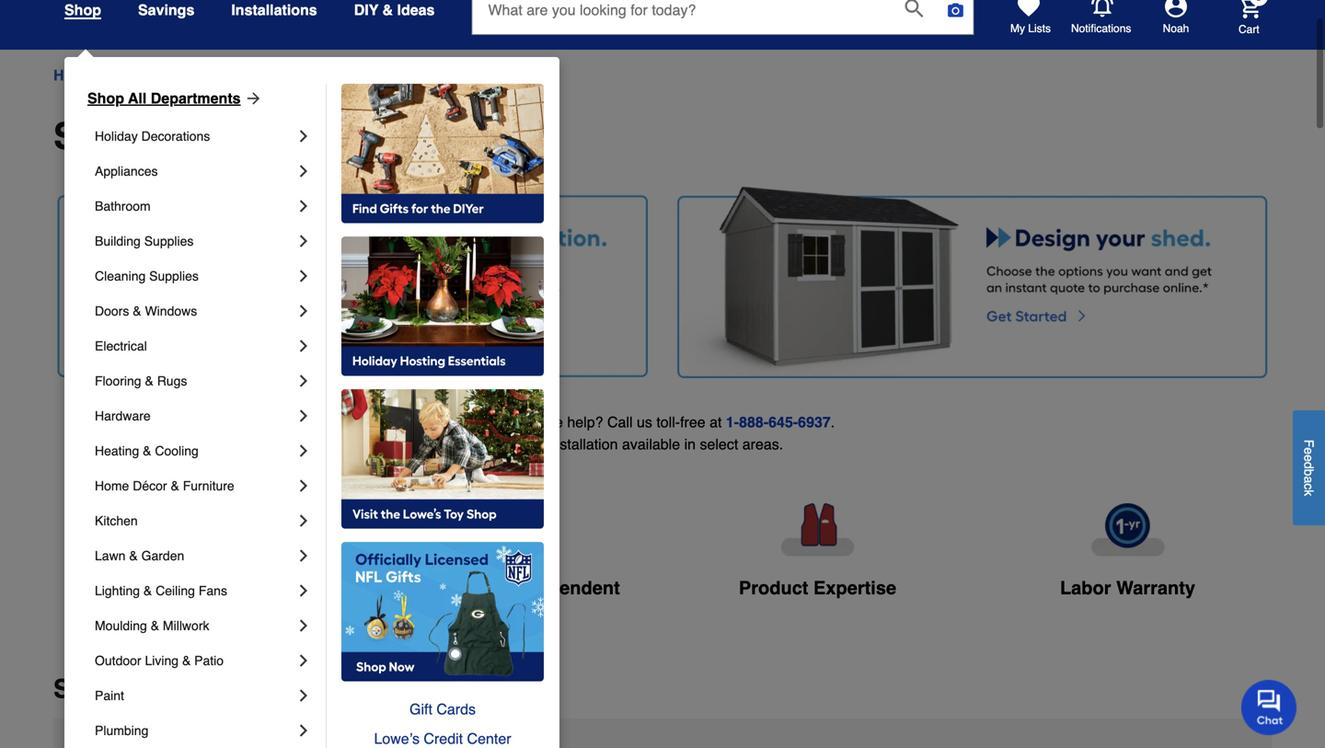 Task type: vqa. For each thing, say whether or not it's contained in the screenshot.
Burning
no



Task type: locate. For each thing, give the bounding box(es) containing it.
diy & ideas button
[[354, 0, 435, 27]]

chevron right image for bathroom
[[295, 197, 313, 215]]

.
[[831, 414, 835, 431]]

building supplies link
[[95, 224, 295, 259]]

1-888-645-6937 link
[[726, 414, 831, 431]]

1 vertical spatial supplies
[[149, 269, 199, 284]]

cards
[[437, 701, 476, 718]]

holiday hosting essentials. image
[[341, 237, 544, 376]]

3 chevron right image from the top
[[295, 407, 313, 425]]

outdoor living & patio link
[[95, 643, 295, 678]]

supplies up 'windows'
[[149, 269, 199, 284]]

& left patio
[[182, 654, 191, 668]]

cleaning supplies
[[95, 269, 199, 284]]

professional
[[395, 578, 506, 599]]

holiday
[[95, 129, 138, 144]]

search image
[[905, 0, 924, 18]]

a
[[1302, 476, 1317, 483]]

d
[[1302, 462, 1317, 469]]

labor warranty
[[1060, 578, 1196, 599]]

special
[[172, 578, 237, 599]]

chevron right image for heating & cooling
[[295, 442, 313, 460]]

e
[[1302, 447, 1317, 455], [1302, 455, 1317, 462]]

moulding
[[95, 619, 147, 633]]

fans
[[199, 584, 227, 598]]

product
[[739, 578, 809, 599]]

center
[[467, 730, 511, 747]]

5 chevron right image from the top
[[295, 477, 313, 495]]

8 chevron right image from the top
[[295, 582, 313, 600]]

learn more
[[158, 618, 237, 635]]

0 horizontal spatial home
[[53, 67, 94, 84]]

chevron right image for holiday decorations
[[295, 127, 313, 145]]

labor
[[1060, 578, 1111, 599]]

installation
[[154, 115, 348, 157]]

a dark blue credit card icon. image
[[57, 504, 338, 557]]

choose your options and get a quote to purchase online. image
[[677, 186, 1268, 378]]

home
[[53, 67, 94, 84], [95, 479, 129, 493]]

9 chevron right image from the top
[[295, 617, 313, 635]]

electrical
[[95, 339, 147, 353]]

find gifts for the diyer. image
[[341, 84, 544, 224]]

select
[[700, 436, 738, 453]]

chevron right image for moulding & millwork
[[295, 617, 313, 635]]

moulding & millwork link
[[95, 608, 295, 643]]

areas.
[[743, 436, 783, 453]]

chevron right image for electrical
[[295, 337, 313, 355]]

e up b
[[1302, 455, 1317, 462]]

all
[[128, 90, 147, 107]]

savings
[[138, 1, 195, 18]]

patio
[[194, 654, 224, 668]]

appliances link
[[95, 154, 295, 189]]

& right the doors
[[133, 304, 141, 318]]

installations
[[231, 1, 317, 18]]

10 chevron right image from the top
[[295, 652, 313, 670]]

chevron right image for flooring & rugs
[[295, 372, 313, 390]]

hardware link
[[95, 399, 295, 434]]

appliances
[[95, 164, 158, 179]]

chevron right image for lawn & garden
[[295, 547, 313, 565]]

6937
[[798, 414, 831, 431]]

building supplies
[[95, 234, 194, 249]]

3 chevron right image from the top
[[295, 197, 313, 215]]

independent
[[511, 578, 620, 599]]

doors & windows link
[[95, 294, 295, 329]]

living
[[145, 654, 179, 668]]

& right the lawn in the left of the page
[[129, 549, 138, 563]]

2 e from the top
[[1302, 455, 1317, 462]]

paint link
[[95, 678, 295, 713]]

electrical link
[[95, 329, 295, 364]]

bathroom link
[[95, 189, 295, 224]]

product expertise
[[739, 578, 897, 599]]

&
[[382, 1, 393, 18], [133, 304, 141, 318], [145, 374, 154, 388], [143, 444, 151, 458], [171, 479, 179, 493], [129, 549, 138, 563], [144, 584, 152, 598], [151, 619, 159, 633], [182, 654, 191, 668]]

chevron right image
[[295, 127, 313, 145], [295, 162, 313, 180], [295, 197, 313, 215], [295, 232, 313, 250], [295, 302, 313, 320], [295, 337, 313, 355], [295, 547, 313, 565], [295, 582, 313, 600], [295, 617, 313, 635], [295, 652, 313, 670]]

e up d
[[1302, 447, 1317, 455]]

home up shop
[[53, 67, 94, 84]]

shed
[[53, 115, 143, 157]]

4 chevron right image from the top
[[295, 442, 313, 460]]

8 chevron right image from the top
[[295, 722, 313, 740]]

lowe's
[[374, 730, 420, 747]]

cooling
[[155, 444, 199, 458]]

supplies up cleaning supplies
[[144, 234, 194, 249]]

flooring & rugs
[[95, 374, 187, 388]]

arrow right image
[[241, 89, 263, 108]]

flooring & rugs link
[[95, 364, 295, 399]]

us
[[637, 414, 652, 431]]

home for home
[[53, 67, 94, 84]]

& for ceiling
[[144, 584, 152, 598]]

7 chevron right image from the top
[[295, 547, 313, 565]]

chevron right image for plumbing
[[295, 722, 313, 740]]

outdoor
[[95, 654, 141, 668]]

installers
[[467, 603, 548, 625]]

cleaning
[[95, 269, 146, 284]]

1 chevron right image from the top
[[295, 127, 313, 145]]

home up kitchen
[[95, 479, 129, 493]]

lowe's credit center link
[[341, 724, 544, 748]]

& inside button
[[382, 1, 393, 18]]

& for millwork
[[151, 619, 159, 633]]

windows
[[145, 304, 197, 318]]

plumbing
[[95, 723, 149, 738]]

& left millwork
[[151, 619, 159, 633]]

supplies for cleaning supplies
[[149, 269, 199, 284]]

& left 'rugs'
[[145, 374, 154, 388]]

& left the cooling
[[143, 444, 151, 458]]

toll-
[[657, 414, 680, 431]]

credit
[[424, 730, 463, 747]]

at
[[710, 414, 722, 431]]

7 chevron right image from the top
[[295, 687, 313, 705]]

hardware
[[95, 409, 151, 423]]

*installation
[[542, 436, 618, 453]]

gift cards link
[[341, 695, 544, 724]]

building
[[95, 234, 141, 249]]

& left ceiling on the bottom left of page
[[144, 584, 152, 598]]

4 chevron right image from the top
[[295, 232, 313, 250]]

f
[[1302, 440, 1317, 447]]

doors & windows
[[95, 304, 197, 318]]

2 chevron right image from the top
[[295, 162, 313, 180]]

ceiling
[[156, 584, 195, 598]]

None search field
[[472, 0, 974, 52]]

lowe's home improvement lists image
[[1018, 0, 1040, 17]]

0 vertical spatial supplies
[[144, 234, 194, 249]]

chevron right image for paint
[[295, 687, 313, 705]]

professional independent installers
[[395, 578, 620, 625]]

noah button
[[1132, 0, 1221, 36]]

shop button
[[64, 1, 101, 19]]

chevron right image for hardware
[[295, 407, 313, 425]]

0 vertical spatial home
[[53, 67, 94, 84]]

6 chevron right image from the top
[[295, 337, 313, 355]]

lawn & garden link
[[95, 538, 295, 573]]

lawn & garden
[[95, 549, 184, 563]]

120
[[66, 578, 97, 599]]

1 vertical spatial home
[[95, 479, 129, 493]]

& inside 'link'
[[143, 444, 151, 458]]

shop
[[64, 1, 101, 18]]

more
[[202, 618, 237, 635]]

1 chevron right image from the top
[[295, 267, 313, 285]]

2 chevron right image from the top
[[295, 372, 313, 390]]

1 horizontal spatial home
[[95, 479, 129, 493]]

& for garden
[[129, 549, 138, 563]]

expertise
[[814, 578, 897, 599]]

lowe's home improvement cart image
[[1239, 0, 1261, 18]]

& right diy
[[382, 1, 393, 18]]

cart
[[1239, 23, 1260, 36]]

virtual
[[239, 675, 318, 704]]

5 chevron right image from the top
[[295, 302, 313, 320]]

chevron right image
[[295, 267, 313, 285], [295, 372, 313, 390], [295, 407, 313, 425], [295, 442, 313, 460], [295, 477, 313, 495], [295, 512, 313, 530], [295, 687, 313, 705], [295, 722, 313, 740]]

camera image
[[947, 1, 965, 19]]

supplies
[[144, 234, 194, 249], [149, 269, 199, 284]]

Search Query text field
[[473, 0, 890, 34]]

6 chevron right image from the top
[[295, 512, 313, 530]]

learn more link
[[158, 618, 237, 635]]

millwork
[[163, 619, 209, 633]]



Task type: describe. For each thing, give the bounding box(es) containing it.
departments
[[151, 90, 241, 107]]

home décor & furniture
[[95, 479, 234, 493]]

noah
[[1163, 22, 1190, 35]]

free
[[680, 414, 706, 431]]

chevron right image for home décor & furniture
[[295, 477, 313, 495]]

shop all departments
[[87, 90, 241, 107]]

home link
[[53, 64, 94, 87]]

lighting & ceiling fans link
[[95, 573, 295, 608]]

& right décor
[[171, 479, 179, 493]]

& for windows
[[133, 304, 141, 318]]

lawn
[[95, 549, 126, 563]]

financing
[[242, 578, 329, 599]]

chat invite button image
[[1242, 679, 1298, 736]]

call
[[607, 414, 633, 431]]

doors
[[95, 304, 129, 318]]

diy
[[354, 1, 379, 18]]

chevron right image for lighting & ceiling fans
[[295, 582, 313, 600]]

available
[[622, 436, 680, 453]]

lists
[[1028, 22, 1051, 35]]

kitchen link
[[95, 503, 295, 538]]

holiday decorations link
[[95, 119, 295, 154]]

chevron right image for doors & windows
[[295, 302, 313, 320]]

shop
[[87, 90, 124, 107]]

f e e d b a c k button
[[1293, 410, 1325, 525]]

bathroom
[[95, 199, 151, 214]]

officially licensed n f l gifts. shop now. image
[[341, 542, 544, 682]]

my
[[1011, 22, 1025, 35]]

your
[[175, 675, 231, 704]]

k
[[1302, 490, 1317, 496]]

need
[[490, 414, 526, 431]]

my lists link
[[1011, 0, 1051, 36]]

décor
[[133, 479, 167, 493]]

my lists
[[1011, 22, 1051, 35]]

chevron right image for appliances
[[295, 162, 313, 180]]

need more help? call us toll-free at 1-888-645-6937 . *installation available in select areas.
[[490, 414, 835, 453]]

rugs
[[157, 374, 187, 388]]

heating
[[95, 444, 139, 458]]

notifications
[[1071, 22, 1132, 35]]

schedule a free virtual consultation to receive a quote. image
[[57, 186, 648, 378]]

months
[[102, 578, 167, 599]]

& for cooling
[[143, 444, 151, 458]]

120 months special financing
[[66, 578, 329, 599]]

paint
[[95, 689, 124, 703]]

in
[[684, 436, 696, 453]]

a lowe's red vest icon. image
[[677, 504, 958, 557]]

visit the lowe's toy shop. image
[[341, 389, 544, 529]]

schedule
[[53, 675, 168, 704]]

645-
[[769, 414, 798, 431]]

plumbing link
[[95, 713, 295, 748]]

chevron right image for cleaning supplies
[[295, 267, 313, 285]]

a dark blue background check icon. image
[[367, 504, 648, 557]]

lowe's home improvement notification center image
[[1092, 0, 1114, 18]]

decorations
[[141, 129, 210, 144]]

home décor & furniture link
[[95, 469, 295, 503]]

a blue 1-year labor warranty icon. image
[[988, 504, 1268, 557]]

ideas
[[397, 1, 435, 18]]

installations button
[[231, 0, 317, 27]]

kitchen
[[95, 514, 138, 528]]

& for ideas
[[382, 1, 393, 18]]

chevron right image for outdoor living & patio
[[295, 652, 313, 670]]

home for home décor & furniture
[[95, 479, 129, 493]]

supplies for building supplies
[[144, 234, 194, 249]]

& for rugs
[[145, 374, 154, 388]]

1 e from the top
[[1302, 447, 1317, 455]]

f e e d b a c k
[[1302, 440, 1317, 496]]

schedule your virtual consultation now
[[53, 675, 545, 704]]

chevron right image for building supplies
[[295, 232, 313, 250]]

c
[[1302, 483, 1317, 490]]

cart button
[[1213, 0, 1268, 37]]

holiday decorations
[[95, 129, 210, 144]]

chevron right image for kitchen
[[295, 512, 313, 530]]

moulding & millwork
[[95, 619, 209, 633]]

learn
[[158, 618, 198, 635]]

help?
[[567, 414, 603, 431]]

savings button
[[138, 0, 195, 27]]

furniture
[[183, 479, 234, 493]]

now
[[490, 675, 545, 704]]

warranty
[[1117, 578, 1196, 599]]

shop all departments link
[[87, 87, 263, 110]]

lighting
[[95, 584, 140, 598]]

flooring
[[95, 374, 141, 388]]

more
[[530, 414, 563, 431]]

lighting & ceiling fans
[[95, 584, 227, 598]]



